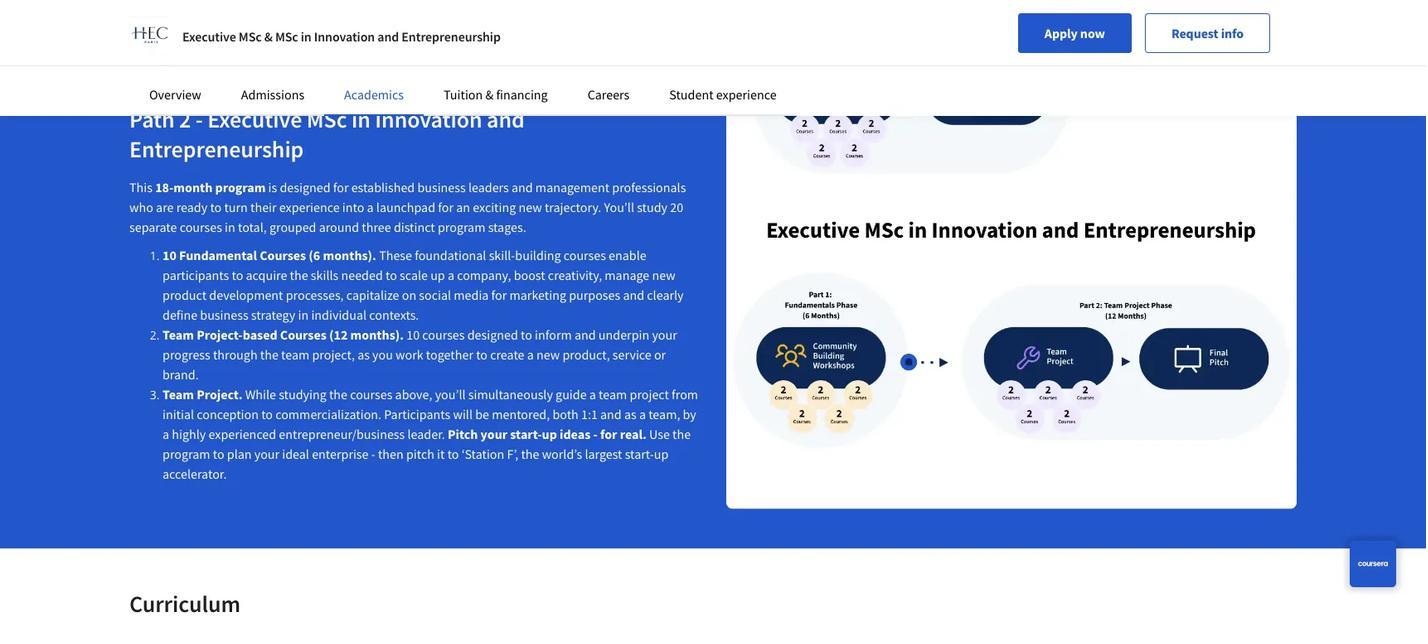 Task type: describe. For each thing, give the bounding box(es) containing it.
student experience link
[[669, 86, 777, 103]]

by
[[683, 406, 696, 423]]

2
[[179, 105, 191, 134]]

a inside these foundational skill-building courses enable participants to acquire the skills needed to scale up a company, boost creativity, manage new product development processes, capitalize on social media for marketing purposes and clearly define business strategy in individual contexts.
[[448, 267, 454, 283]]

0 vertical spatial months).
[[323, 247, 376, 264]]

the inside while studying the courses above, you'll simultaneously guide a team project from initial conception to commercialization. participants will be mentored, both 1:1 and as a team, by a highly experienced entrepreneur/business leader.
[[329, 386, 347, 403]]

0 vertical spatial experience
[[716, 86, 777, 103]]

as inside while studying the courses above, you'll simultaneously guide a team project from initial conception to commercialization. participants will be mentored, both 1:1 and as a team, by a highly experienced entrepreneur/business leader.
[[624, 406, 637, 423]]

designed inside 'is designed for established business leaders and management professionals who are ready to turn their experience into a launchpad for an exciting new trajectory. you'll study 20 separate courses in total, grouped around three distinct program stages.'
[[280, 179, 330, 196]]

and up knowledge
[[378, 28, 399, 45]]

to left create
[[476, 346, 488, 363]]

or
[[654, 346, 666, 363]]

pitch your start-up ideas - for real.
[[448, 426, 649, 443]]

new for courses
[[652, 267, 676, 283]]

the left sum
[[209, 53, 228, 70]]

launchpad
[[376, 199, 435, 215]]

you inside 10 courses designed to inform and underpin your progress through the team project, as you work together to create a new product, service or brand.
[[372, 346, 393, 363]]

to left the plan
[[213, 446, 224, 463]]

ideas
[[560, 426, 591, 443]]

tuition & financing
[[444, 86, 548, 103]]

your left chosen
[[304, 73, 329, 89]]

knowledge
[[373, 53, 434, 70]]

team project-based courses (12 months).
[[163, 327, 406, 343]]

this
[[129, 179, 153, 196]]

is designed for established business leaders and management professionals who are ready to turn their experience into a launchpad for an exciting new trajectory. you'll study 20 separate courses in total, grouped around three distinct program stages.
[[129, 179, 686, 235]]

0 vertical spatial executive
[[182, 28, 236, 45]]

to inside 'is designed for established business leaders and management professionals who are ready to turn their experience into a launchpad for an exciting new trajectory. you'll study 20 separate courses in total, grouped around three distinct program stages.'
[[210, 199, 222, 215]]

foundational
[[415, 247, 486, 264]]

pitch
[[448, 426, 478, 443]]

to inside you'll pursue your individually-researched project, and submit your business plan. your thesis is the sum of all of your learned knowledge from the program and gives you a chance to prove your capabilities in your chosen field.
[[667, 53, 678, 70]]

project, inside 10 courses designed to inform and underpin your progress through the team project, as you work together to create a new product, service or brand.
[[312, 346, 355, 363]]

is inside you'll pursue your individually-researched project, and submit your business plan. your thesis is the sum of all of your learned knowledge from the program and gives you a chance to prove your capabilities in your chosen field.
[[198, 53, 207, 70]]

to up the development
[[232, 267, 243, 283]]

skill-
[[489, 247, 515, 264]]

overview
[[149, 86, 201, 103]]

company,
[[457, 267, 511, 283]]

plan.
[[631, 33, 659, 50]]

and left the submit
[[487, 33, 508, 50]]

1:1
[[581, 406, 598, 423]]

in inside path 2 - executive msc in innovation and entrepreneurship
[[352, 105, 370, 134]]

it
[[437, 446, 445, 463]]

gives
[[561, 53, 589, 70]]

up inside these foundational skill-building courses enable participants to acquire the skills needed to scale up a company, boost creativity, manage new product development processes, capitalize on social media for marketing purposes and clearly define business strategy in individual contexts.
[[430, 267, 445, 283]]

and inside 10 courses designed to inform and underpin your progress through the team project, as you work together to create a new product, service or brand.
[[575, 327, 596, 343]]

10 for fundamental
[[163, 247, 177, 264]]

in inside 'is designed for established business leaders and management professionals who are ready to turn their experience into a launchpad for an exciting new trajectory. you'll study 20 separate courses in total, grouped around three distinct program stages.'
[[225, 219, 235, 235]]

through
[[213, 346, 258, 363]]

processes,
[[286, 287, 344, 303]]

academics
[[344, 86, 404, 103]]

month
[[174, 179, 213, 196]]

experience inside 'is designed for established business leaders and management professionals who are ready to turn their experience into a launchpad for an exciting new trajectory. you'll study 20 separate courses in total, grouped around three distinct program stages.'
[[279, 199, 340, 215]]

apply
[[1045, 25, 1078, 41]]

info
[[1221, 25, 1244, 41]]

10 fundamental courses (6 months).
[[163, 247, 379, 264]]

an
[[456, 199, 470, 215]]

2 of from the left
[[286, 53, 298, 70]]

team,
[[649, 406, 680, 423]]

who
[[129, 199, 153, 215]]

you'll
[[435, 386, 466, 403]]

courses inside while studying the courses above, you'll simultaneously guide a team project from initial conception to commercialization. participants will be mentored, both 1:1 and as a team, by a highly experienced entrepreneur/business leader.
[[350, 386, 393, 403]]

grouped
[[269, 219, 316, 235]]

guide
[[556, 386, 587, 403]]

executive inside path 2 - executive msc in innovation and entrepreneurship
[[207, 105, 302, 134]]

progress
[[163, 346, 210, 363]]

a up 1:1 at bottom
[[589, 386, 596, 403]]

academics link
[[344, 86, 404, 103]]

experienced
[[208, 426, 276, 443]]

the inside these foundational skill-building courses enable participants to acquire the skills needed to scale up a company, boost creativity, manage new product development processes, capitalize on social media for marketing purposes and clearly define business strategy in individual contexts.
[[290, 267, 308, 283]]

a inside you'll pursue your individually-researched project, and submit your business plan. your thesis is the sum of all of your learned knowledge from the program and gives you a chance to prove your capabilities in your chosen field.
[[615, 53, 622, 70]]

team project.
[[163, 386, 245, 403]]

overview link
[[149, 86, 201, 103]]

student experience
[[669, 86, 777, 103]]

your inside 10 courses designed to inform and underpin your progress through the team project, as you work together to create a new product, service or brand.
[[652, 327, 677, 343]]

business inside 'is designed for established business leaders and management professionals who are ready to turn their experience into a launchpad for an exciting new trajectory. you'll study 20 separate courses in total, grouped around three distinct program stages.'
[[417, 179, 466, 196]]

chance
[[624, 53, 664, 70]]

and inside while studying the courses above, you'll simultaneously guide a team project from initial conception to commercialization. participants will be mentored, both 1:1 and as a team, by a highly experienced entrepreneur/business leader.
[[600, 406, 622, 423]]

work
[[396, 346, 423, 363]]

ideal
[[282, 446, 309, 463]]

for up largest
[[600, 426, 617, 443]]

use the program to plan your ideal enterprise - then pitch it to 'station f', the world's largest start-up accelerator.
[[163, 426, 691, 482]]

team for 10 courses designed to inform and underpin your progress through the team project, as you work together to create a new product, service or brand.
[[163, 327, 194, 343]]

(6
[[309, 247, 320, 264]]

mentored,
[[492, 406, 550, 423]]

acquire
[[246, 267, 287, 283]]

product,
[[563, 346, 610, 363]]

your inside "use the program to plan your ideal enterprise - then pitch it to 'station f', the world's largest start-up accelerator."
[[254, 446, 279, 463]]

creativity,
[[548, 267, 602, 283]]

is inside 'is designed for established business leaders and management professionals who are ready to turn their experience into a launchpad for an exciting new trajectory. you'll study 20 separate courses in total, grouped around three distinct program stages.'
[[268, 179, 277, 196]]

in inside these foundational skill-building courses enable participants to acquire the skills needed to scale up a company, boost creativity, manage new product development processes, capitalize on social media for marketing purposes and clearly define business strategy in individual contexts.
[[298, 307, 309, 323]]

- inside path 2 - executive msc in innovation and entrepreneurship
[[196, 105, 203, 134]]

professionals
[[612, 179, 686, 196]]

you inside you'll pursue your individually-researched project, and submit your business plan. your thesis is the sum of all of your learned knowledge from the program and gives you a chance to prove your capabilities in your chosen field.
[[592, 53, 612, 70]]

for up "into"
[[333, 179, 349, 196]]

media
[[454, 287, 489, 303]]

project-
[[197, 327, 243, 343]]

to left inform
[[521, 327, 532, 343]]

program inside 'is designed for established business leaders and management professionals who are ready to turn their experience into a launchpad for an exciting new trajectory. you'll study 20 separate courses in total, grouped around three distinct program stages.'
[[438, 219, 485, 235]]

individually-
[[308, 33, 377, 50]]

field.
[[374, 73, 402, 89]]

student
[[669, 86, 714, 103]]

together
[[426, 346, 473, 363]]

you'll pursue your individually-researched project, and submit your business plan. your thesis is the sum of all of your learned knowledge from the program and gives you a chance to prove your capabilities in your chosen field.
[[163, 33, 686, 89]]

as inside 10 courses designed to inform and underpin your progress through the team project, as you work together to create a new product, service or brand.
[[357, 346, 370, 363]]

you'll inside 'is designed for established business leaders and management professionals who are ready to turn their experience into a launchpad for an exciting new trajectory. you'll study 20 separate courses in total, grouped around three distinct program stages.'
[[604, 199, 634, 215]]

path 2 - executive msc in innovation and entrepreneurship
[[129, 105, 525, 164]]

submit
[[511, 33, 549, 50]]

entrepreneur/business
[[279, 426, 405, 443]]

manage
[[605, 267, 649, 283]]

designed inside 10 courses designed to inform and underpin your progress through the team project, as you work together to create a new product, service or brand.
[[467, 327, 518, 343]]

established
[[351, 179, 415, 196]]

your right prove
[[197, 73, 222, 89]]

a down project
[[639, 406, 646, 423]]

social
[[419, 287, 451, 303]]

10 for courses
[[406, 327, 420, 343]]

hec paris logo image
[[129, 17, 169, 56]]

distinct
[[394, 219, 435, 235]]

studying
[[279, 386, 327, 403]]

inform
[[535, 327, 572, 343]]

project.
[[197, 386, 243, 403]]

brand.
[[163, 366, 199, 383]]

your
[[661, 33, 686, 50]]

you'll inside you'll pursue your individually-researched project, and submit your business plan. your thesis is the sum of all of your learned knowledge from the program and gives you a chance to prove your capabilities in your chosen field.
[[206, 33, 237, 50]]

to right it
[[447, 446, 459, 463]]

this 18-month program
[[129, 179, 266, 196]]



Task type: locate. For each thing, give the bounding box(es) containing it.
commercialization.
[[275, 406, 381, 423]]

2 vertical spatial business
[[200, 307, 248, 323]]

for
[[333, 179, 349, 196], [438, 199, 454, 215], [491, 287, 507, 303], [600, 426, 617, 443]]

courses
[[260, 247, 306, 264], [280, 327, 327, 343]]

and right 1:1 at bottom
[[600, 406, 622, 423]]

and
[[378, 28, 399, 45], [487, 33, 508, 50], [537, 53, 558, 70], [487, 105, 525, 134], [512, 179, 533, 196], [623, 287, 644, 303], [575, 327, 596, 343], [600, 406, 622, 423]]

1 horizontal spatial msc
[[275, 28, 298, 45]]

the up tuition
[[466, 53, 484, 70]]

purposes
[[569, 287, 620, 303]]

be
[[475, 406, 489, 423]]

to down the 'these' at left top
[[386, 267, 397, 283]]

trajectory.
[[545, 199, 601, 215]]

1 vertical spatial start-
[[625, 446, 654, 463]]

1 vertical spatial designed
[[467, 327, 518, 343]]

exciting
[[473, 199, 516, 215]]

new for inform
[[536, 346, 560, 363]]

is right thesis at the top of the page
[[198, 53, 207, 70]]

2 horizontal spatial -
[[593, 426, 598, 443]]

1 horizontal spatial project,
[[441, 33, 484, 50]]

real.
[[620, 426, 647, 443]]

admissions
[[241, 86, 304, 103]]

for left an
[[438, 199, 454, 215]]

0 horizontal spatial project,
[[312, 346, 355, 363]]

in
[[301, 28, 312, 45], [291, 73, 301, 89], [352, 105, 370, 134], [225, 219, 235, 235], [298, 307, 309, 323]]

up up world's
[[542, 426, 557, 443]]

all
[[270, 53, 284, 70]]

msc up sum
[[239, 28, 262, 45]]

and inside path 2 - executive msc in innovation and entrepreneurship
[[487, 105, 525, 134]]

1 horizontal spatial experience
[[716, 86, 777, 103]]

team up the initial
[[163, 386, 194, 403]]

on
[[402, 287, 416, 303]]

- left then
[[371, 446, 375, 463]]

world's
[[542, 446, 582, 463]]

innovation inside path 2 - executive msc in innovation and entrepreneurship
[[375, 105, 482, 134]]

highly
[[172, 426, 206, 443]]

request
[[1172, 25, 1219, 41]]

is up their
[[268, 179, 277, 196]]

the up processes,
[[290, 267, 308, 283]]

1 vertical spatial up
[[542, 426, 557, 443]]

1 vertical spatial team
[[163, 386, 194, 403]]

program inside you'll pursue your individually-researched project, and submit your business plan. your thesis is the sum of all of your learned knowledge from the program and gives you a chance to prove your capabilities in your chosen field.
[[487, 53, 534, 70]]

in down turn
[[225, 219, 235, 235]]

as up real.
[[624, 406, 637, 423]]

from inside while studying the courses above, you'll simultaneously guide a team project from initial conception to commercialization. participants will be mentored, both 1:1 and as a team, by a highly experienced entrepreneur/business leader.
[[672, 386, 698, 403]]

'station
[[462, 446, 504, 463]]

up up social
[[430, 267, 445, 283]]

1 horizontal spatial team
[[599, 386, 627, 403]]

thesis.
[[163, 33, 206, 50]]

up down the use
[[654, 446, 669, 463]]

courses left (12
[[280, 327, 327, 343]]

leader.
[[408, 426, 445, 443]]

1 vertical spatial months).
[[350, 327, 404, 343]]

program down the submit
[[487, 53, 534, 70]]

0 vertical spatial start-
[[510, 426, 542, 443]]

leaders
[[468, 179, 509, 196]]

your up gives
[[552, 33, 577, 50]]

1 vertical spatial new
[[652, 267, 676, 283]]

experience up grouped
[[279, 199, 340, 215]]

of right all
[[286, 53, 298, 70]]

10 up the work
[[406, 327, 420, 343]]

1 team from the top
[[163, 327, 194, 343]]

entrepreneurship up knowledge
[[402, 28, 501, 45]]

10
[[163, 247, 177, 264], [406, 327, 420, 343]]

needed
[[341, 267, 383, 283]]

your right the plan
[[254, 446, 279, 463]]

use
[[649, 426, 670, 443]]

apply now button
[[1018, 13, 1132, 53]]

1 horizontal spatial is
[[268, 179, 277, 196]]

2 vertical spatial up
[[654, 446, 669, 463]]

1 horizontal spatial you'll
[[604, 199, 634, 215]]

2 horizontal spatial up
[[654, 446, 669, 463]]

1 horizontal spatial of
[[286, 53, 298, 70]]

a left chance
[[615, 53, 622, 70]]

plan
[[227, 446, 252, 463]]

start-
[[510, 426, 542, 443], [625, 446, 654, 463]]

0 vertical spatial &
[[264, 28, 273, 45]]

conception
[[197, 406, 259, 423]]

0 horizontal spatial msc
[[239, 28, 262, 45]]

for down company,
[[491, 287, 507, 303]]

from up tuition
[[436, 53, 463, 70]]

to inside while studying the courses above, you'll simultaneously guide a team project from initial conception to commercialization. participants will be mentored, both 1:1 and as a team, by a highly experienced entrepreneur/business leader.
[[261, 406, 273, 423]]

& up all
[[264, 28, 273, 45]]

now
[[1080, 25, 1105, 41]]

0 vertical spatial courses
[[260, 247, 306, 264]]

0 horizontal spatial experience
[[279, 199, 340, 215]]

10 inside 10 courses designed to inform and underpin your progress through the team project, as you work together to create a new product, service or brand.
[[406, 327, 420, 343]]

courses inside 10 courses designed to inform and underpin your progress through the team project, as you work together to create a new product, service or brand.
[[422, 327, 465, 343]]

0 horizontal spatial you'll
[[206, 33, 237, 50]]

you right gives
[[592, 53, 612, 70]]

entrepreneurship up this 18-month program at the left top of the page
[[129, 135, 304, 164]]

1 horizontal spatial entrepreneurship
[[402, 28, 501, 45]]

2 horizontal spatial business
[[580, 33, 628, 50]]

1 horizontal spatial business
[[417, 179, 466, 196]]

courses up acquire
[[260, 247, 306, 264]]

request info
[[1172, 25, 1244, 41]]

courses up together
[[422, 327, 465, 343]]

1 horizontal spatial -
[[371, 446, 375, 463]]

0 vertical spatial designed
[[280, 179, 330, 196]]

designed up grouped
[[280, 179, 330, 196]]

1 horizontal spatial as
[[624, 406, 637, 423]]

new inside 'is designed for established business leaders and management professionals who are ready to turn their experience into a launchpad for an exciting new trajectory. you'll study 20 separate courses in total, grouped around three distinct program stages.'
[[519, 199, 542, 215]]

1 horizontal spatial you
[[592, 53, 612, 70]]

innovation
[[314, 28, 375, 45], [375, 105, 482, 134]]

0 vertical spatial -
[[196, 105, 203, 134]]

0 vertical spatial team
[[281, 346, 309, 363]]

new inside 10 courses designed to inform and underpin your progress through the team project, as you work together to create a new product, service or brand.
[[536, 346, 560, 363]]

team inside while studying the courses above, you'll simultaneously guide a team project from initial conception to commercialization. participants will be mentored, both 1:1 and as a team, by a highly experienced entrepreneur/business leader.
[[599, 386, 627, 403]]

0 vertical spatial new
[[519, 199, 542, 215]]

0 vertical spatial from
[[436, 53, 463, 70]]

in inside you'll pursue your individually-researched project, and submit your business plan. your thesis is the sum of all of your learned knowledge from the program and gives you a chance to prove your capabilities in your chosen field.
[[291, 73, 301, 89]]

10 down separate
[[163, 247, 177, 264]]

0 horizontal spatial as
[[357, 346, 370, 363]]

innovation up learned at the left top of page
[[314, 28, 375, 45]]

enable
[[609, 247, 647, 264]]

the right f',
[[521, 446, 539, 463]]

1 vertical spatial is
[[268, 179, 277, 196]]

0 vertical spatial you
[[592, 53, 612, 70]]

largest
[[585, 446, 622, 463]]

start- down real.
[[625, 446, 654, 463]]

you'll left study
[[604, 199, 634, 215]]

to left turn
[[210, 199, 222, 215]]

2 team from the top
[[163, 386, 194, 403]]

then
[[378, 446, 404, 463]]

enterprise
[[312, 446, 369, 463]]

2 vertical spatial -
[[371, 446, 375, 463]]

0 vertical spatial is
[[198, 53, 207, 70]]

f',
[[507, 446, 518, 463]]

apply now
[[1045, 25, 1105, 41]]

the down by
[[673, 426, 691, 443]]

a right "into"
[[367, 199, 374, 215]]

entrepreneurship inside path 2 - executive msc in innovation and entrepreneurship
[[129, 135, 304, 164]]

1 vertical spatial from
[[672, 386, 698, 403]]

based
[[243, 327, 277, 343]]

- inside "use the program to plan your ideal enterprise - then pitch it to 'station f', the world's largest start-up accelerator."
[[371, 446, 375, 463]]

0 vertical spatial as
[[357, 346, 370, 363]]

to down while on the bottom
[[261, 406, 273, 423]]

up inside "use the program to plan your ideal enterprise - then pitch it to 'station f', the world's largest start-up accelerator."
[[654, 446, 669, 463]]

1 vertical spatial project,
[[312, 346, 355, 363]]

accelerator.
[[163, 466, 227, 482]]

18-
[[155, 179, 174, 196]]

courses inside these foundational skill-building courses enable participants to acquire the skills needed to scale up a company, boost creativity, manage new product development processes, capitalize on social media for marketing purposes and clearly define business strategy in individual contexts.
[[564, 247, 606, 264]]

team down "team project-based courses (12 months)."
[[281, 346, 309, 363]]

a down foundational
[[448, 267, 454, 283]]

team down define
[[163, 327, 194, 343]]

1 vertical spatial you
[[372, 346, 393, 363]]

team for while studying the courses above, you'll simultaneously guide a team project from initial conception to commercialization. participants will be mentored, both 1:1 and as a team, by a highly experienced entrepreneur/business leader.
[[163, 386, 194, 403]]

tuition
[[444, 86, 483, 103]]

new down inform
[[536, 346, 560, 363]]

building
[[515, 247, 561, 264]]

months). up needed
[[323, 247, 376, 264]]

innovation down tuition
[[375, 105, 482, 134]]

1 vertical spatial 10
[[406, 327, 420, 343]]

pursue
[[239, 33, 278, 50]]

1 horizontal spatial designed
[[467, 327, 518, 343]]

0 vertical spatial entrepreneurship
[[402, 28, 501, 45]]

program down highly
[[163, 446, 210, 463]]

1 horizontal spatial 10
[[406, 327, 420, 343]]

0 horizontal spatial up
[[430, 267, 445, 283]]

capitalize
[[346, 287, 399, 303]]

1 horizontal spatial start-
[[625, 446, 654, 463]]

business up an
[[417, 179, 466, 196]]

product
[[163, 287, 207, 303]]

- right the 2
[[196, 105, 203, 134]]

1 vertical spatial you'll
[[604, 199, 634, 215]]

from up by
[[672, 386, 698, 403]]

program inside "use the program to plan your ideal enterprise - then pitch it to 'station f', the world's largest start-up accelerator."
[[163, 446, 210, 463]]

simultaneously
[[468, 386, 553, 403]]

from
[[436, 53, 463, 70], [672, 386, 698, 403]]

1 horizontal spatial up
[[542, 426, 557, 443]]

business
[[580, 33, 628, 50], [417, 179, 466, 196], [200, 307, 248, 323]]

project, inside you'll pursue your individually-researched project, and submit your business plan. your thesis is the sum of all of your learned knowledge from the program and gives you a chance to prove your capabilities in your chosen field.
[[441, 33, 484, 50]]

months). down contexts.
[[350, 327, 404, 343]]

1 vertical spatial &
[[485, 86, 494, 103]]

new inside these foundational skill-building courses enable participants to acquire the skills needed to scale up a company, boost creativity, manage new product development processes, capitalize on social media for marketing purposes and clearly define business strategy in individual contexts.
[[652, 267, 676, 283]]

team left project
[[599, 386, 627, 403]]

business inside these foundational skill-building courses enable participants to acquire the skills needed to scale up a company, boost creativity, manage new product development processes, capitalize on social media for marketing purposes and clearly define business strategy in individual contexts.
[[200, 307, 248, 323]]

0 horizontal spatial from
[[436, 53, 463, 70]]

months).
[[323, 247, 376, 264], [350, 327, 404, 343]]

courses left above,
[[350, 386, 393, 403]]

0 vertical spatial up
[[430, 267, 445, 283]]

initial
[[163, 406, 194, 423]]

msc up all
[[275, 28, 298, 45]]

a inside 10 courses designed to inform and underpin your progress through the team project, as you work together to create a new product, service or brand.
[[527, 346, 534, 363]]

project, up tuition
[[441, 33, 484, 50]]

and inside these foundational skill-building courses enable participants to acquire the skills needed to scale up a company, boost creativity, manage new product development processes, capitalize on social media for marketing purposes and clearly define business strategy in individual contexts.
[[623, 287, 644, 303]]

0 horizontal spatial &
[[264, 28, 273, 45]]

in right capabilities
[[291, 73, 301, 89]]

start- inside "use the program to plan your ideal enterprise - then pitch it to 'station f', the world's largest start-up accelerator."
[[625, 446, 654, 463]]

financing
[[496, 86, 548, 103]]

your up 'station
[[481, 426, 508, 443]]

- right ideas
[[593, 426, 598, 443]]

and down manage
[[623, 287, 644, 303]]

while studying the courses above, you'll simultaneously guide a team project from initial conception to commercialization. participants will be mentored, both 1:1 and as a team, by a highly experienced entrepreneur/business leader.
[[163, 386, 698, 443]]

you'll up sum
[[206, 33, 237, 50]]

contexts.
[[369, 307, 419, 323]]

from inside you'll pursue your individually-researched project, and submit your business plan. your thesis is the sum of all of your learned knowledge from the program and gives you a chance to prove your capabilities in your chosen field.
[[436, 53, 463, 70]]

executive up thesis at the top of the page
[[182, 28, 236, 45]]

ready
[[176, 199, 207, 215]]

thesis
[[163, 53, 195, 70]]

1 vertical spatial entrepreneurship
[[129, 135, 304, 164]]

and up product,
[[575, 327, 596, 343]]

msc down chosen
[[307, 105, 347, 134]]

and down tuition & financing link
[[487, 105, 525, 134]]

0 vertical spatial project,
[[441, 33, 484, 50]]

2 horizontal spatial msc
[[307, 105, 347, 134]]

0 horizontal spatial start-
[[510, 426, 542, 443]]

for inside these foundational skill-building courses enable participants to acquire the skills needed to scale up a company, boost creativity, manage new product development processes, capitalize on social media for marketing purposes and clearly define business strategy in individual contexts.
[[491, 287, 507, 303]]

courses down ready
[[180, 219, 222, 235]]

total,
[[238, 219, 267, 235]]

0 horizontal spatial entrepreneurship
[[129, 135, 304, 164]]

0 horizontal spatial you
[[372, 346, 393, 363]]

executive down the admissions
[[207, 105, 302, 134]]

1 vertical spatial -
[[593, 426, 598, 443]]

and down the submit
[[537, 53, 558, 70]]

0 vertical spatial team
[[163, 327, 194, 343]]

1 vertical spatial as
[[624, 406, 637, 423]]

fundamental
[[179, 247, 257, 264]]

are
[[156, 199, 174, 215]]

program up turn
[[215, 179, 266, 196]]

1 vertical spatial innovation
[[375, 105, 482, 134]]

as left the work
[[357, 346, 370, 363]]

service
[[613, 346, 652, 363]]

1 vertical spatial team
[[599, 386, 627, 403]]

your right all
[[300, 53, 325, 70]]

0 vertical spatial innovation
[[314, 28, 375, 45]]

admissions link
[[241, 86, 304, 103]]

1 horizontal spatial &
[[485, 86, 494, 103]]

&
[[264, 28, 273, 45], [485, 86, 494, 103]]

turn
[[224, 199, 248, 215]]

new
[[519, 199, 542, 215], [652, 267, 676, 283], [536, 346, 560, 363]]

0 vertical spatial business
[[580, 33, 628, 50]]

2 vertical spatial new
[[536, 346, 560, 363]]

up
[[430, 267, 445, 283], [542, 426, 557, 443], [654, 446, 669, 463]]

designed up create
[[467, 327, 518, 343]]

0 horizontal spatial team
[[281, 346, 309, 363]]

1 vertical spatial experience
[[279, 199, 340, 215]]

program down an
[[438, 219, 485, 235]]

the inside 10 courses designed to inform and underpin your progress through the team project, as you work together to create a new product, service or brand.
[[260, 346, 278, 363]]

business inside you'll pursue your individually-researched project, and submit your business plan. your thesis is the sum of all of your learned knowledge from the program and gives you a chance to prove your capabilities in your chosen field.
[[580, 33, 628, 50]]

stages.
[[488, 219, 526, 235]]

courses inside 'is designed for established business leaders and management professionals who are ready to turn their experience into a launchpad for an exciting new trajectory. you'll study 20 separate courses in total, grouped around three distinct program stages.'
[[180, 219, 222, 235]]

your up all
[[280, 33, 306, 50]]

1 horizontal spatial from
[[672, 386, 698, 403]]

clearly
[[647, 287, 684, 303]]

team inside 10 courses designed to inform and underpin your progress through the team project, as you work together to create a new product, service or brand.
[[281, 346, 309, 363]]

researched
[[377, 33, 439, 50]]

and inside 'is designed for established business leaders and management professionals who are ready to turn their experience into a launchpad for an exciting new trajectory. you'll study 20 separate courses in total, grouped around three distinct program stages.'
[[512, 179, 533, 196]]

0 horizontal spatial -
[[196, 105, 203, 134]]

0 horizontal spatial is
[[198, 53, 207, 70]]

0 horizontal spatial business
[[200, 307, 248, 323]]

a inside 'is designed for established business leaders and management professionals who are ready to turn their experience into a launchpad for an exciting new trajectory. you'll study 20 separate courses in total, grouped around three distinct program stages.'
[[367, 199, 374, 215]]

1 vertical spatial business
[[417, 179, 466, 196]]

project,
[[441, 33, 484, 50], [312, 346, 355, 363]]

new up stages. in the left top of the page
[[519, 199, 542, 215]]

scale
[[400, 267, 428, 283]]

new up clearly
[[652, 267, 676, 283]]

capabilities
[[225, 73, 288, 89]]

in down processes,
[[298, 307, 309, 323]]

experience right student
[[716, 86, 777, 103]]

in right pursue
[[301, 28, 312, 45]]

your up or
[[652, 327, 677, 343]]

project, down (12
[[312, 346, 355, 363]]

0 horizontal spatial designed
[[280, 179, 330, 196]]

underpin
[[599, 327, 649, 343]]

0 horizontal spatial of
[[257, 53, 268, 70]]

1 vertical spatial courses
[[280, 327, 327, 343]]

0 horizontal spatial 10
[[163, 247, 177, 264]]

1 vertical spatial executive
[[207, 105, 302, 134]]

1 of from the left
[[257, 53, 268, 70]]

three
[[362, 219, 391, 235]]

separate
[[129, 219, 177, 235]]

msc inside path 2 - executive msc in innovation and entrepreneurship
[[307, 105, 347, 134]]

into
[[342, 199, 364, 215]]

in down academics link
[[352, 105, 370, 134]]

careers
[[588, 86, 630, 103]]

you left the work
[[372, 346, 393, 363]]

0 vertical spatial you'll
[[206, 33, 237, 50]]

participants
[[163, 267, 229, 283]]

prove
[[163, 73, 194, 89]]

a left highly
[[163, 426, 169, 443]]

of left all
[[257, 53, 268, 70]]

a right create
[[527, 346, 534, 363]]

0 vertical spatial 10
[[163, 247, 177, 264]]

courses up creativity,
[[564, 247, 606, 264]]



Task type: vqa. For each thing, say whether or not it's contained in the screenshot.
4
no



